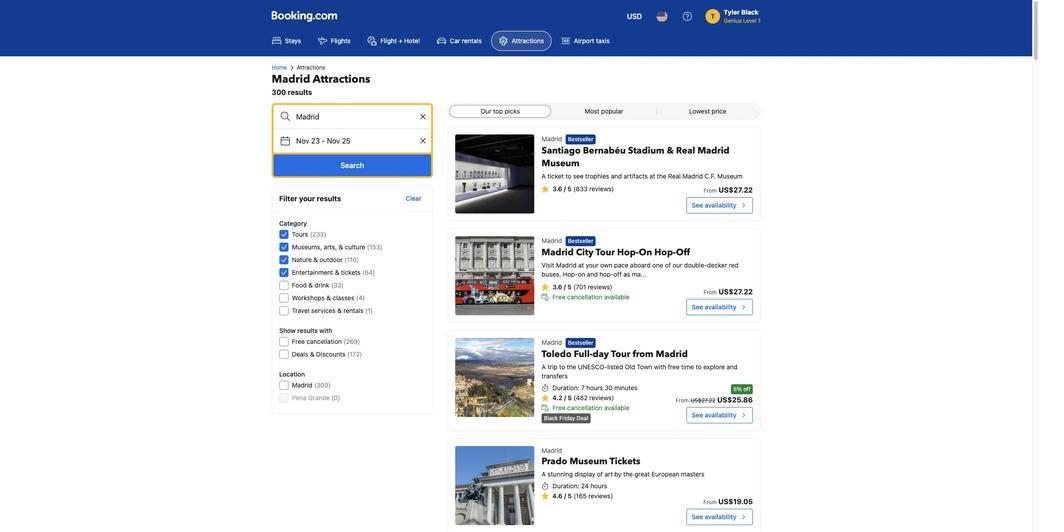 Task type: locate. For each thing, give the bounding box(es) containing it.
availability down us$25.86
[[705, 411, 737, 419]]

/ left (701 on the right of page
[[564, 283, 566, 291]]

toledo
[[542, 348, 572, 361]]

off
[[614, 271, 622, 278], [744, 386, 751, 393]]

3.6
[[553, 185, 562, 193], [553, 283, 562, 291]]

a left stunning
[[542, 471, 546, 478]]

santiago bernabéu stadium & real madrid museum a ticket to see trophies and artifacts at the real madrid c.f. museum
[[542, 145, 743, 180]]

4 / from the top
[[564, 492, 566, 500]]

from down time
[[676, 397, 689, 404]]

1 vertical spatial hours
[[591, 482, 607, 490]]

(233)
[[310, 230, 327, 238]]

lowest
[[689, 107, 710, 115]]

see availability down 5% off from us$27.22 us$25.86
[[692, 411, 737, 419]]

2 / from the top
[[564, 283, 566, 291]]

2 vertical spatial and
[[727, 363, 738, 371]]

the right artifacts
[[657, 172, 667, 180]]

& right deals
[[310, 350, 315, 358]]

0 vertical spatial a
[[542, 172, 546, 180]]

3.6 for 3.6 / 5 (701 reviews)
[[553, 283, 562, 291]]

0 horizontal spatial nov
[[296, 137, 309, 145]]

3 5 from the top
[[568, 394, 572, 402]]

1 vertical spatial duration:
[[553, 482, 580, 490]]

available
[[604, 293, 630, 301], [604, 404, 630, 412]]

3.6 down the buses.
[[553, 283, 562, 291]]

1 vertical spatial a
[[542, 363, 546, 371]]

the down full-
[[567, 363, 576, 371]]

results right show
[[298, 327, 318, 334]]

the inside santiago bernabéu stadium & real madrid museum a ticket to see trophies and artifacts at the real madrid c.f. museum
[[657, 172, 667, 180]]

visit
[[542, 261, 554, 269]]

hop- up one at the right
[[655, 246, 676, 259]]

deal
[[577, 415, 588, 422]]

at up on
[[578, 261, 584, 269]]

to left see
[[566, 172, 572, 180]]

from down "decker" at right
[[704, 289, 717, 296]]

buses.
[[542, 271, 561, 278]]

a left ticket
[[542, 172, 546, 180]]

0 horizontal spatial with
[[320, 327, 333, 334]]

show
[[279, 327, 296, 334]]

from left us$19.05
[[704, 499, 717, 506]]

duration: up '4.6'
[[553, 482, 580, 490]]

results right 300
[[288, 88, 312, 96]]

reviews) for 3.6 / 5 (701 reviews)
[[588, 283, 613, 291]]

most
[[585, 107, 600, 115]]

2 from us$27.22 from the top
[[704, 288, 753, 296]]

stunning
[[548, 471, 573, 478]]

1 vertical spatial results
[[317, 195, 341, 203]]

1 horizontal spatial of
[[665, 261, 671, 269]]

entertainment & tickets (64)
[[292, 269, 375, 276]]

see for madrid city tour hop-on hop-off
[[692, 303, 703, 311]]

from us$27.22 down the c.f.
[[704, 186, 753, 194]]

1 horizontal spatial your
[[586, 261, 599, 269]]

a
[[542, 172, 546, 180], [542, 363, 546, 371], [542, 471, 546, 478]]

reviews) down trophies
[[589, 185, 614, 193]]

1 / from the top
[[564, 185, 566, 193]]

0 vertical spatial hours
[[587, 384, 603, 392]]

to inside santiago bernabéu stadium & real madrid museum a ticket to see trophies and artifacts at the real madrid c.f. museum
[[566, 172, 572, 180]]

grande
[[308, 394, 330, 402]]

1 vertical spatial of
[[597, 471, 603, 478]]

hours for day
[[587, 384, 603, 392]]

0 vertical spatial results
[[288, 88, 312, 96]]

your left own
[[586, 261, 599, 269]]

0 vertical spatial free cancellation available
[[553, 293, 630, 301]]

availability down "decker" at right
[[705, 303, 737, 311]]

0 vertical spatial free
[[553, 293, 566, 301]]

0 vertical spatial tour
[[596, 246, 615, 259]]

1 bestseller from the top
[[568, 136, 594, 143]]

2 bestseller from the top
[[568, 238, 594, 245]]

duration: 24 hours
[[553, 482, 607, 490]]

tour inside madrid city tour hop-on hop-off visit madrid at your own pace aboard one of our double-decker red buses. hop-on and hop-off as ma...
[[596, 246, 615, 259]]

3 see from the top
[[692, 411, 703, 419]]

0 vertical spatial of
[[665, 261, 671, 269]]

free cancellation available down 3.6 / 5 (701 reviews)
[[553, 293, 630, 301]]

5 left (482
[[568, 394, 572, 402]]

availability down "from us$19.05"
[[705, 513, 737, 521]]

0 vertical spatial duration:
[[553, 384, 580, 392]]

0 vertical spatial off
[[614, 271, 622, 278]]

nov
[[296, 137, 309, 145], [327, 137, 340, 145]]

4 see from the top
[[692, 513, 703, 521]]

5 for (833 reviews)
[[568, 185, 572, 193]]

popular
[[601, 107, 624, 115]]

see availability for madrid city tour hop-on hop-off
[[692, 303, 737, 311]]

1 vertical spatial us$27.22
[[719, 288, 753, 296]]

1 vertical spatial tour
[[611, 348, 631, 361]]

0 horizontal spatial the
[[567, 363, 576, 371]]

1 vertical spatial rentals
[[344, 307, 364, 314]]

2 availability from the top
[[705, 303, 737, 311]]

flights link
[[311, 31, 358, 51]]

1 vertical spatial real
[[668, 172, 681, 180]]

the right the by
[[623, 471, 633, 478]]

at right artifacts
[[650, 172, 655, 180]]

results up (233)
[[317, 195, 341, 203]]

2 available from the top
[[604, 404, 630, 412]]

2 vertical spatial the
[[623, 471, 633, 478]]

1 horizontal spatial with
[[654, 363, 666, 371]]

and right trophies
[[611, 172, 622, 180]]

tyler
[[724, 8, 740, 16]]

1 horizontal spatial nov
[[327, 137, 340, 145]]

0 vertical spatial available
[[604, 293, 630, 301]]

0 vertical spatial rentals
[[462, 37, 482, 45]]

and right the explore
[[727, 363, 738, 371]]

1 vertical spatial museum
[[718, 172, 743, 180]]

1 horizontal spatial off
[[744, 386, 751, 393]]

5
[[568, 185, 572, 193], [568, 283, 572, 291], [568, 394, 572, 402], [568, 492, 572, 500]]

(833
[[574, 185, 588, 193]]

madrid city tour hop-on hop-off visit madrid at your own pace aboard one of our double-decker red buses. hop-on and hop-off as ma...
[[542, 246, 739, 278]]

tour up own
[[596, 246, 615, 259]]

and inside madrid city tour hop-on hop-off visit madrid at your own pace aboard one of our double-decker red buses. hop-on and hop-off as ma...
[[587, 271, 598, 278]]

2 vertical spatial a
[[542, 471, 546, 478]]

home
[[272, 64, 287, 71]]

hop- up (701 on the right of page
[[563, 271, 578, 278]]

decker
[[707, 261, 727, 269]]

0 vertical spatial and
[[611, 172, 622, 180]]

3 availability from the top
[[705, 411, 737, 419]]

us$27.22
[[719, 186, 753, 194], [719, 288, 753, 296], [691, 397, 716, 404]]

a left trip
[[542, 363, 546, 371]]

a inside madrid prado museum tickets a stunning display of art by the great european masters
[[542, 471, 546, 478]]

free
[[668, 363, 680, 371]]

free down 4.2
[[553, 404, 566, 412]]

3.6 for 3.6 / 5 (833 reviews)
[[553, 185, 562, 193]]

2 vertical spatial results
[[298, 327, 318, 334]]

free
[[553, 293, 566, 301], [292, 338, 305, 345], [553, 404, 566, 412]]

flight + hotel
[[381, 37, 420, 45]]

from
[[633, 348, 654, 361]]

search button
[[274, 155, 431, 176]]

bestseller up santiago
[[568, 136, 594, 143]]

of left art
[[597, 471, 603, 478]]

0 vertical spatial your
[[299, 195, 315, 203]]

2 a from the top
[[542, 363, 546, 371]]

2 horizontal spatial and
[[727, 363, 738, 371]]

from us$27.22 for madrid city tour hop-on hop-off
[[704, 288, 753, 296]]

0 horizontal spatial off
[[614, 271, 622, 278]]

of left our
[[665, 261, 671, 269]]

0 horizontal spatial rentals
[[344, 307, 364, 314]]

with inside toledo full-day tour from madrid a trip to the unesco-listed old town with free time to explore and transfers
[[654, 363, 666, 371]]

cancellation down 4.2 / 5 (482 reviews)
[[567, 404, 603, 412]]

/ for (701
[[564, 283, 566, 291]]

5 left (165 on the right
[[568, 492, 572, 500]]

4 availability from the top
[[705, 513, 737, 521]]

pace
[[614, 261, 629, 269]]

1 vertical spatial your
[[586, 261, 599, 269]]

see availability down the c.f.
[[692, 201, 737, 209]]

see
[[692, 201, 703, 209], [692, 303, 703, 311], [692, 411, 703, 419], [692, 513, 703, 521]]

0 vertical spatial cancellation
[[567, 293, 603, 301]]

2 vertical spatial attractions
[[313, 72, 370, 87]]

flights
[[331, 37, 351, 45]]

by
[[615, 471, 622, 478]]

/ left (833
[[564, 185, 566, 193]]

1 vertical spatial the
[[567, 363, 576, 371]]

24
[[581, 482, 589, 490]]

4 5 from the top
[[568, 492, 572, 500]]

1 from us$27.22 from the top
[[704, 186, 753, 194]]

see availability down "from us$19.05"
[[692, 513, 737, 521]]

booking.com image
[[272, 11, 337, 22]]

tickets
[[341, 269, 361, 276]]

4 see availability from the top
[[692, 513, 737, 521]]

1 duration: from the top
[[553, 384, 580, 392]]

trophies
[[585, 172, 609, 180]]

1 vertical spatial 3.6
[[553, 283, 562, 291]]

3 bestseller from the top
[[568, 340, 594, 346]]

museums, arts, & culture (153)
[[292, 243, 383, 251]]

1 horizontal spatial to
[[566, 172, 572, 180]]

5 left (833
[[568, 185, 572, 193]]

0 vertical spatial bestseller
[[568, 136, 594, 143]]

Where are you going? search field
[[274, 105, 431, 129]]

off inside 5% off from us$27.22 us$25.86
[[744, 386, 751, 393]]

1 see availability from the top
[[692, 201, 737, 209]]

food & drink (33)
[[292, 281, 344, 289]]

1 free cancellation available from the top
[[553, 293, 630, 301]]

museum up display
[[570, 456, 608, 468]]

cancellation down 3.6 / 5 (701 reviews)
[[567, 293, 603, 301]]

2 horizontal spatial the
[[657, 172, 667, 180]]

level
[[743, 17, 757, 24]]

real right stadium
[[676, 145, 695, 157]]

madrid prado museum tickets a stunning display of art by the great european masters
[[542, 447, 705, 478]]

3 a from the top
[[542, 471, 546, 478]]

reviews) down hop-
[[588, 283, 613, 291]]

2 duration: from the top
[[553, 482, 580, 490]]

reviews) down 24
[[589, 492, 613, 500]]

(1)
[[366, 307, 373, 314]]

attractions
[[512, 37, 544, 45], [297, 64, 325, 71], [313, 72, 370, 87]]

hours right 24
[[591, 482, 607, 490]]

clear
[[406, 195, 422, 202]]

your right filter at the left of the page
[[299, 195, 315, 203]]

rentals down (4)
[[344, 307, 364, 314]]

1 horizontal spatial rentals
[[462, 37, 482, 45]]

santiago bernabéu stadium & real madrid museum image
[[455, 135, 534, 214]]

madrid
[[272, 72, 310, 87], [542, 135, 562, 143], [698, 145, 730, 157], [683, 172, 703, 180], [542, 237, 562, 244], [542, 246, 574, 259], [556, 261, 577, 269], [542, 339, 562, 346], [656, 348, 688, 361], [292, 381, 313, 389], [542, 447, 562, 455]]

4.2 / 5 (482 reviews)
[[553, 394, 614, 402]]

1 horizontal spatial black
[[742, 8, 759, 16]]

day
[[593, 348, 609, 361]]

your account menu tyler black genius level 1 element
[[706, 4, 764, 25]]

madrid inside madrid attractions 300 results
[[272, 72, 310, 87]]

1 availability from the top
[[705, 201, 737, 209]]

picks
[[505, 107, 520, 115]]

city
[[576, 246, 594, 259]]

available down as
[[604, 293, 630, 301]]

usd button
[[622, 5, 648, 27]]

duration: for prado
[[553, 482, 580, 490]]

classes
[[333, 294, 355, 302]]

duration:
[[553, 384, 580, 392], [553, 482, 580, 490]]

see availability down "decker" at right
[[692, 303, 737, 311]]

hop- up "pace"
[[617, 246, 639, 259]]

nature
[[292, 256, 312, 264]]

free up deals
[[292, 338, 305, 345]]

2 horizontal spatial hop-
[[655, 246, 676, 259]]

from for santiago bernabéu stadium & real madrid museum
[[704, 187, 717, 194]]

display
[[575, 471, 595, 478]]

nov right -
[[327, 137, 340, 145]]

travel
[[292, 307, 310, 314]]

and inside toledo full-day tour from madrid a trip to the unesco-listed old town with free time to explore and transfers
[[727, 363, 738, 371]]

free cancellation available down 4.2 / 5 (482 reviews)
[[553, 404, 630, 412]]

off right 5%
[[744, 386, 751, 393]]

2 5 from the top
[[568, 283, 572, 291]]

entertainment
[[292, 269, 334, 276]]

reviews) down duration: 7 hours 30 minutes
[[590, 394, 614, 402]]

car rentals link
[[430, 31, 490, 51]]

our
[[673, 261, 683, 269]]

us$27.22 for santiago bernabéu stadium & real madrid museum
[[719, 186, 753, 194]]

reviews) for 3.6 / 5 (833 reviews)
[[589, 185, 614, 193]]

/
[[564, 185, 566, 193], [564, 283, 566, 291], [564, 394, 566, 402], [564, 492, 566, 500]]

2 see availability from the top
[[692, 303, 737, 311]]

1 horizontal spatial the
[[623, 471, 633, 478]]

from down the c.f.
[[704, 187, 717, 194]]

black
[[742, 8, 759, 16], [544, 415, 558, 422]]

drink
[[315, 281, 330, 289]]

0 vertical spatial 3.6
[[553, 185, 562, 193]]

most popular
[[585, 107, 624, 115]]

museum down santiago
[[542, 157, 580, 170]]

2 vertical spatial museum
[[570, 456, 608, 468]]

1 vertical spatial free cancellation available
[[553, 404, 630, 412]]

1 vertical spatial from us$27.22
[[704, 288, 753, 296]]

off inside madrid city tour hop-on hop-off visit madrid at your own pace aboard one of our double-decker red buses. hop-on and hop-off as ma...
[[614, 271, 622, 278]]

bernabéu
[[583, 145, 626, 157]]

1 vertical spatial at
[[578, 261, 584, 269]]

0 vertical spatial us$27.22
[[719, 186, 753, 194]]

1 nov from the left
[[296, 137, 309, 145]]

to right trip
[[559, 363, 565, 371]]

from us$27.22
[[704, 186, 753, 194], [704, 288, 753, 296]]

stadium
[[628, 145, 665, 157]]

from inside "from us$19.05"
[[704, 499, 717, 506]]

black left friday at the right bottom of the page
[[544, 415, 558, 422]]

1 horizontal spatial and
[[611, 172, 622, 180]]

1 vertical spatial with
[[654, 363, 666, 371]]

1 vertical spatial available
[[604, 404, 630, 412]]

1 a from the top
[[542, 172, 546, 180]]

0 horizontal spatial at
[[578, 261, 584, 269]]

tours (233)
[[292, 230, 327, 238]]

1 3.6 from the top
[[553, 185, 562, 193]]

travel services & rentals (1)
[[292, 307, 373, 314]]

bestseller up the city at the top right
[[568, 238, 594, 245]]

5%
[[734, 386, 742, 393]]

black up level
[[742, 8, 759, 16]]

off left as
[[614, 271, 622, 278]]

1 5 from the top
[[568, 185, 572, 193]]

/ for (833
[[564, 185, 566, 193]]

2 vertical spatial us$27.22
[[691, 397, 716, 404]]

us$27.22 inside 5% off from us$27.22 us$25.86
[[691, 397, 716, 404]]

with left free
[[654, 363, 666, 371]]

&
[[667, 145, 674, 157], [339, 243, 343, 251], [314, 256, 318, 264], [335, 269, 340, 276], [309, 281, 313, 289], [327, 294, 331, 302], [338, 307, 342, 314], [310, 350, 315, 358]]

0 horizontal spatial of
[[597, 471, 603, 478]]

from us$27.22 down red at the right
[[704, 288, 753, 296]]

0 horizontal spatial and
[[587, 271, 598, 278]]

(701
[[574, 283, 586, 291]]

& right stadium
[[667, 145, 674, 157]]

reviews)
[[589, 185, 614, 193], [588, 283, 613, 291], [590, 394, 614, 402], [589, 492, 613, 500]]

cancellation up deals & discounts (172)
[[307, 338, 342, 345]]

3 / from the top
[[564, 394, 566, 402]]

real left the c.f.
[[668, 172, 681, 180]]

with up free cancellation (269)
[[320, 327, 333, 334]]

0 vertical spatial at
[[650, 172, 655, 180]]

1 vertical spatial bestseller
[[568, 238, 594, 245]]

2 vertical spatial free
[[553, 404, 566, 412]]

nov left 23
[[296, 137, 309, 145]]

1 horizontal spatial at
[[650, 172, 655, 180]]

duration: up 4.2
[[553, 384, 580, 392]]

2 see from the top
[[692, 303, 703, 311]]

art
[[605, 471, 613, 478]]

+
[[399, 37, 403, 45]]

tour up "listed"
[[611, 348, 631, 361]]

museum right the c.f.
[[718, 172, 743, 180]]

taxis
[[596, 37, 610, 45]]

& up the entertainment
[[314, 256, 318, 264]]

0 vertical spatial black
[[742, 8, 759, 16]]

and right on
[[587, 271, 598, 278]]

1 see from the top
[[692, 201, 703, 209]]

museum
[[542, 157, 580, 170], [718, 172, 743, 180], [570, 456, 608, 468]]

filter your results
[[279, 195, 341, 203]]

a inside toledo full-day tour from madrid a trip to the unesco-listed old town with free time to explore and transfers
[[542, 363, 546, 371]]

museum inside madrid prado museum tickets a stunning display of art by the great european masters
[[570, 456, 608, 468]]

/ right 4.2
[[564, 394, 566, 402]]

0 vertical spatial from us$27.22
[[704, 186, 753, 194]]

to right time
[[696, 363, 702, 371]]

availability for madrid city tour hop-on hop-off
[[705, 303, 737, 311]]

availability down the c.f.
[[705, 201, 737, 209]]

2 vertical spatial bestseller
[[568, 340, 594, 346]]

0 vertical spatial the
[[657, 172, 667, 180]]

5 left (701 on the right of page
[[568, 283, 572, 291]]

hours right the "7"
[[587, 384, 603, 392]]

ticket
[[548, 172, 564, 180]]

rentals right car
[[462, 37, 482, 45]]

free down the buses.
[[553, 293, 566, 301]]

bestseller up full-
[[568, 340, 594, 346]]

2 3.6 from the top
[[553, 283, 562, 291]]

1 vertical spatial off
[[744, 386, 751, 393]]

3.6 down ticket
[[553, 185, 562, 193]]

& left "drink"
[[309, 281, 313, 289]]

1 vertical spatial black
[[544, 415, 558, 422]]

/ right '4.6'
[[564, 492, 566, 500]]

/ for (165
[[564, 492, 566, 500]]

available down 30
[[604, 404, 630, 412]]

food
[[292, 281, 307, 289]]

& inside santiago bernabéu stadium & real madrid museum a ticket to see trophies and artifacts at the real madrid c.f. museum
[[667, 145, 674, 157]]

1 vertical spatial and
[[587, 271, 598, 278]]

3 see availability from the top
[[692, 411, 737, 419]]



Task type: describe. For each thing, give the bounding box(es) containing it.
own
[[600, 261, 613, 269]]

hotel
[[404, 37, 420, 45]]

1 vertical spatial attractions
[[297, 64, 325, 71]]

duration: 7 hours 30 minutes
[[553, 384, 638, 392]]

one
[[653, 261, 663, 269]]

reviews) for 4.6 / 5 (165 reviews)
[[589, 492, 613, 500]]

lowest price
[[689, 107, 727, 115]]

25
[[342, 137, 351, 145]]

see for prado museum tickets
[[692, 513, 703, 521]]

and inside santiago bernabéu stadium & real madrid museum a ticket to see trophies and artifacts at the real madrid c.f. museum
[[611, 172, 622, 180]]

airport taxis link
[[554, 31, 618, 51]]

2 horizontal spatial to
[[696, 363, 702, 371]]

3.6 / 5 (701 reviews)
[[553, 283, 613, 291]]

1
[[758, 17, 761, 24]]

2 free cancellation available from the top
[[553, 404, 630, 412]]

hop-
[[600, 271, 614, 278]]

our
[[481, 107, 492, 115]]

results inside madrid attractions 300 results
[[288, 88, 312, 96]]

genius
[[724, 17, 742, 24]]

flight + hotel link
[[360, 31, 428, 51]]

reviews) for 4.2 / 5 (482 reviews)
[[590, 394, 614, 402]]

bestseller for full-
[[568, 340, 594, 346]]

deals
[[292, 350, 309, 358]]

1 horizontal spatial hop-
[[617, 246, 639, 259]]

& up travel services & rentals (1)
[[327, 294, 331, 302]]

t
[[711, 12, 715, 20]]

0 vertical spatial attractions
[[512, 37, 544, 45]]

1 available from the top
[[604, 293, 630, 301]]

of inside madrid prado museum tickets a stunning display of art by the great european masters
[[597, 471, 603, 478]]

5% off from us$27.22 us$25.86
[[676, 386, 753, 404]]

0 horizontal spatial your
[[299, 195, 315, 203]]

4.6
[[553, 492, 563, 500]]

(300)
[[315, 381, 331, 389]]

pena grande (0)
[[292, 394, 340, 402]]

bestseller for city
[[568, 238, 594, 245]]

& right arts,
[[339, 243, 343, 251]]

on
[[639, 246, 652, 259]]

& down the classes
[[338, 307, 342, 314]]

deals & discounts (172)
[[292, 350, 362, 358]]

at inside santiago bernabéu stadium & real madrid museum a ticket to see trophies and artifacts at the real madrid c.f. museum
[[650, 172, 655, 180]]

airport taxis
[[574, 37, 610, 45]]

/ for (482
[[564, 394, 566, 402]]

madrid inside madrid prado museum tickets a stunning display of art by the great european masters
[[542, 447, 562, 455]]

& up (33)
[[335, 269, 340, 276]]

toledo full-day tour from madrid image
[[455, 338, 534, 417]]

car rentals
[[450, 37, 482, 45]]

from inside 5% off from us$27.22 us$25.86
[[676, 397, 689, 404]]

see availability for santiago bernabéu stadium & real madrid museum
[[692, 201, 737, 209]]

tickets
[[610, 456, 641, 468]]

great
[[635, 471, 650, 478]]

at inside madrid city tour hop-on hop-off visit madrid at your own pace aboard one of our double-decker red buses. hop-on and hop-off as ma...
[[578, 261, 584, 269]]

1 vertical spatial cancellation
[[307, 338, 342, 345]]

0 horizontal spatial black
[[544, 415, 558, 422]]

of inside madrid city tour hop-on hop-off visit madrid at your own pace aboard one of our double-decker red buses. hop-on and hop-off as ma...
[[665, 261, 671, 269]]

tours
[[292, 230, 308, 238]]

(4)
[[356, 294, 365, 302]]

us$27.22 for madrid city tour hop-on hop-off
[[719, 288, 753, 296]]

0 horizontal spatial hop-
[[563, 271, 578, 278]]

from us$19.05
[[704, 498, 753, 506]]

see
[[573, 172, 584, 180]]

3.6 / 5 (833 reviews)
[[553, 185, 614, 193]]

red
[[729, 261, 739, 269]]

see availability for prado museum tickets
[[692, 513, 737, 521]]

black inside tyler black genius level 1
[[742, 8, 759, 16]]

your inside madrid city tour hop-on hop-off visit madrid at your own pace aboard one of our double-decker red buses. hop-on and hop-off as ma...
[[586, 261, 599, 269]]

5 for (701 reviews)
[[568, 283, 572, 291]]

5 for (165 reviews)
[[568, 492, 572, 500]]

see availability for toledo full-day tour from madrid
[[692, 411, 737, 419]]

toledo full-day tour from madrid a trip to the unesco-listed old town with free time to explore and transfers
[[542, 348, 738, 380]]

full-
[[574, 348, 593, 361]]

2 nov from the left
[[327, 137, 340, 145]]

see for santiago bernabéu stadium & real madrid museum
[[692, 201, 703, 209]]

bestseller for bernabéu
[[568, 136, 594, 143]]

listed
[[607, 363, 623, 371]]

(153)
[[367, 243, 383, 251]]

a inside santiago bernabéu stadium & real madrid museum a ticket to see trophies and artifacts at the real madrid c.f. museum
[[542, 172, 546, 180]]

300
[[272, 88, 286, 96]]

2 vertical spatial cancellation
[[567, 404, 603, 412]]

aboard
[[630, 261, 651, 269]]

tour inside toledo full-day tour from madrid a trip to the unesco-listed old town with free time to explore and transfers
[[611, 348, 631, 361]]

culture
[[345, 243, 366, 251]]

0 horizontal spatial to
[[559, 363, 565, 371]]

nature & outdoor (110)
[[292, 256, 359, 264]]

workshops & classes (4)
[[292, 294, 365, 302]]

the inside toledo full-day tour from madrid a trip to the unesco-listed old town with free time to explore and transfers
[[567, 363, 576, 371]]

duration: for full-
[[553, 384, 580, 392]]

off
[[676, 246, 690, 259]]

see for toledo full-day tour from madrid
[[692, 411, 703, 419]]

0 vertical spatial museum
[[542, 157, 580, 170]]

on
[[578, 271, 585, 278]]

flight
[[381, 37, 397, 45]]

unesco-
[[578, 363, 607, 371]]

attractions link
[[491, 31, 552, 51]]

us$25.86
[[717, 396, 753, 404]]

5 for (482 reviews)
[[568, 394, 572, 402]]

(33)
[[331, 281, 344, 289]]

european
[[652, 471, 679, 478]]

explore
[[704, 363, 725, 371]]

the inside madrid prado museum tickets a stunning display of art by the great european masters
[[623, 471, 633, 478]]

availability for santiago bernabéu stadium & real madrid museum
[[705, 201, 737, 209]]

madrid city tour hop-on hop-off image
[[455, 236, 534, 315]]

show results with
[[279, 327, 333, 334]]

filter
[[279, 195, 298, 203]]

arts,
[[324, 243, 337, 251]]

time
[[681, 363, 694, 371]]

workshops
[[292, 294, 325, 302]]

availability for toledo full-day tour from madrid
[[705, 411, 737, 419]]

from for prado museum tickets
[[704, 499, 717, 506]]

tyler black genius level 1
[[724, 8, 761, 24]]

0 vertical spatial real
[[676, 145, 695, 157]]

santiago
[[542, 145, 581, 157]]

madrid inside toledo full-day tour from madrid a trip to the unesco-listed old town with free time to explore and transfers
[[656, 348, 688, 361]]

stays link
[[264, 31, 309, 51]]

masters
[[681, 471, 705, 478]]

prado museum tickets image
[[455, 446, 534, 525]]

30
[[605, 384, 613, 392]]

discounts
[[316, 350, 346, 358]]

outdoor
[[320, 256, 343, 264]]

ma...
[[632, 271, 646, 278]]

as
[[624, 271, 630, 278]]

(165
[[574, 492, 587, 500]]

usd
[[627, 12, 642, 20]]

attractions inside madrid attractions 300 results
[[313, 72, 370, 87]]

from us$27.22 for santiago bernabéu stadium & real madrid museum
[[704, 186, 753, 194]]

0 vertical spatial with
[[320, 327, 333, 334]]

(172)
[[348, 350, 362, 358]]

madrid attractions 300 results
[[272, 72, 370, 96]]

old
[[625, 363, 635, 371]]

from for madrid city tour hop-on hop-off
[[704, 289, 717, 296]]

pena
[[292, 394, 307, 402]]

availability for prado museum tickets
[[705, 513, 737, 521]]

car
[[450, 37, 460, 45]]

4.2
[[553, 394, 563, 402]]

hours for museum
[[591, 482, 607, 490]]

free cancellation (269)
[[292, 338, 360, 345]]

1 vertical spatial free
[[292, 338, 305, 345]]



Task type: vqa. For each thing, say whether or not it's contained in the screenshot.


